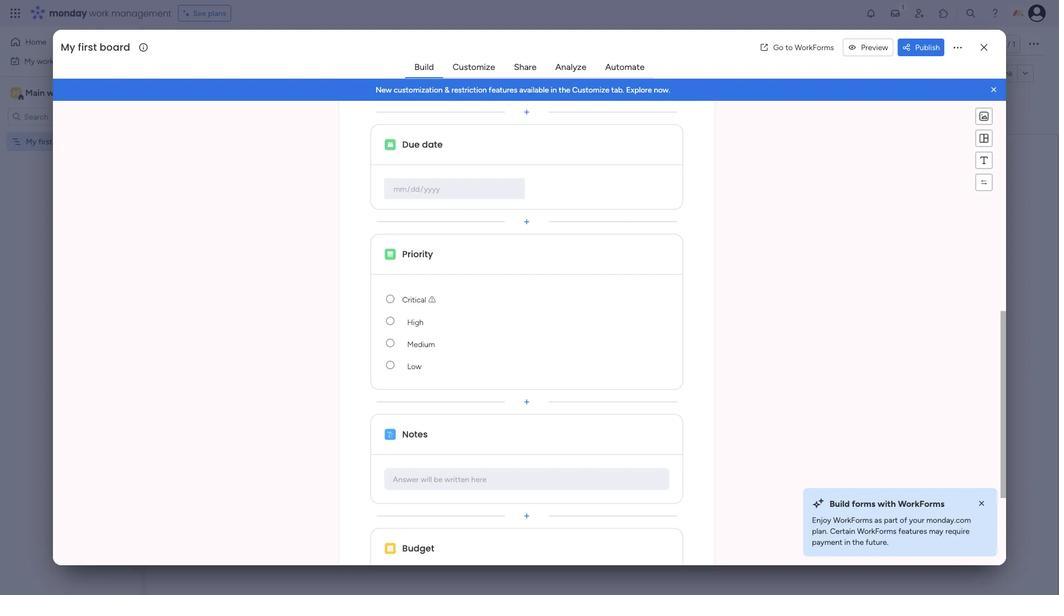 Task type: describe. For each thing, give the bounding box(es) containing it.
publish button
[[898, 39, 944, 56]]

work for monday
[[89, 7, 109, 19]]

tab.
[[611, 85, 624, 95]]

high button
[[401, 310, 669, 332]]

component__icon image for due
[[385, 139, 396, 150]]

workforms up of
[[898, 499, 945, 509]]

my inside field
[[61, 40, 75, 54]]

form form
[[53, 0, 1006, 596]]

work for my
[[37, 56, 54, 66]]

share
[[514, 62, 537, 72]]

powered by
[[221, 68, 268, 79]]

answer
[[393, 475, 419, 484]]

notes button
[[401, 426, 669, 444]]

priority
[[402, 248, 433, 261]]

let's
[[500, 225, 527, 244]]

my first board inside "list box"
[[26, 137, 74, 146]]

let's start by building your form
[[500, 225, 704, 244]]

My first board field
[[58, 40, 137, 55]]

build forms with workforms alert
[[803, 489, 997, 557]]

of
[[900, 516, 907, 525]]

low
[[407, 362, 422, 372]]

restriction
[[452, 85, 487, 95]]

customize inside banner 'banner'
[[572, 85, 609, 95]]

new customization & restriction features available in the customize tab. explore now.
[[376, 85, 670, 95]]

date
[[422, 138, 443, 151]]

m
[[13, 88, 19, 98]]

1 add new question image from the top
[[521, 107, 532, 118]]

enjoy
[[812, 516, 831, 525]]

first inside field
[[78, 40, 97, 54]]

copy form link button
[[942, 65, 1017, 82]]

component__icon image for budget
[[385, 544, 396, 555]]

edit form
[[172, 69, 204, 78]]

my inside "list box"
[[26, 137, 37, 146]]

powered
[[221, 68, 256, 79]]

automate
[[605, 62, 645, 72]]

none field inside form form
[[401, 288, 669, 310]]

invite / 1 button
[[966, 35, 1021, 53]]

workspace selection element
[[10, 86, 92, 101]]

select product image
[[10, 8, 21, 19]]

add new question image for priority
[[521, 397, 532, 408]]

customization
[[394, 85, 443, 95]]

see plans button
[[178, 5, 231, 22]]

build forms with workforms
[[830, 499, 945, 509]]

payment
[[812, 538, 843, 548]]

copy
[[962, 69, 981, 78]]

invite members image
[[914, 8, 925, 19]]

invite
[[986, 39, 1006, 49]]

main workspace
[[25, 88, 90, 98]]

forms
[[852, 499, 876, 509]]

here
[[471, 475, 487, 484]]

1 vertical spatial by
[[564, 225, 581, 244]]

/
[[1007, 39, 1010, 49]]

go
[[773, 43, 784, 52]]

due
[[402, 138, 420, 151]]

publish
[[915, 43, 940, 52]]

build form button
[[573, 262, 631, 285]]

high
[[407, 318, 424, 327]]

notes
[[402, 429, 428, 441]]

home button
[[7, 33, 119, 51]]

low button
[[401, 354, 669, 376]]

edit form button
[[167, 65, 208, 82]]

build link
[[406, 57, 443, 77]]

&
[[445, 85, 450, 95]]

features inside enjoy workforms as part of your monday.com plan. certain workforms features may require payment in the future.
[[899, 527, 927, 536]]

management
[[111, 7, 171, 19]]

invite / 1
[[986, 39, 1016, 49]]

go to workforms
[[773, 43, 834, 52]]

priority button
[[401, 246, 669, 263]]

analyze
[[555, 62, 587, 72]]



Task type: vqa. For each thing, say whether or not it's contained in the screenshot.
requests
no



Task type: locate. For each thing, give the bounding box(es) containing it.
plan.
[[812, 527, 828, 536]]

1 vertical spatial in
[[844, 538, 851, 548]]

certain
[[830, 527, 855, 536]]

main
[[25, 88, 45, 98]]

workforms up future.
[[857, 527, 897, 536]]

my first board inside field
[[61, 40, 130, 54]]

component__icon image left 'priority'
[[385, 249, 396, 260]]

build up customization
[[414, 62, 434, 72]]

0 vertical spatial my first board
[[61, 40, 130, 54]]

my down search in workspace field
[[26, 137, 37, 146]]

1 horizontal spatial the
[[852, 538, 864, 548]]

features
[[489, 85, 517, 95], [899, 527, 927, 536]]

monday.com
[[926, 516, 971, 525]]

your
[[641, 225, 669, 244], [909, 516, 925, 525]]

monday
[[49, 7, 87, 19]]

1 horizontal spatial by
[[564, 225, 581, 244]]

3 component__icon image from the top
[[385, 429, 396, 440]]

4 add new question image from the top
[[521, 511, 532, 522]]

inbox image
[[890, 8, 901, 19]]

0 vertical spatial my
[[61, 40, 75, 54]]

first
[[78, 40, 97, 54], [38, 137, 52, 146]]

component__icon image left notes
[[385, 429, 396, 440]]

tab list containing build
[[405, 56, 654, 78]]

your inside enjoy workforms as part of your monday.com plan. certain workforms features may require payment in the future.
[[909, 516, 925, 525]]

build inside build forms with workforms alert
[[830, 499, 850, 509]]

1 component__icon image from the top
[[385, 139, 396, 150]]

1 vertical spatial menu image
[[979, 155, 990, 166]]

1 horizontal spatial customize
[[572, 85, 609, 95]]

0 horizontal spatial board
[[54, 137, 74, 146]]

2 vertical spatial build
[[830, 499, 850, 509]]

customize up the restriction
[[453, 62, 495, 72]]

my right "home"
[[61, 40, 75, 54]]

drag to reorder the question image
[[521, 238, 532, 249]]

component__icon image left budget
[[385, 544, 396, 555]]

to
[[786, 43, 793, 52]]

customize left 'tab.' at the right of page
[[572, 85, 609, 95]]

background color and image selector image
[[979, 111, 990, 122]]

my inside 'button'
[[24, 56, 35, 66]]

add new question image for due
[[521, 217, 532, 228]]

medium
[[407, 340, 435, 349]]

build form
[[582, 268, 622, 279]]

work down "home"
[[37, 56, 54, 66]]

1 menu image from the top
[[979, 133, 990, 144]]

my first board down search in workspace field
[[26, 137, 74, 146]]

customize
[[453, 62, 495, 72], [572, 85, 609, 95]]

tab list
[[405, 56, 654, 78]]

due date
[[402, 138, 443, 151]]

john smith image
[[1028, 4, 1046, 22]]

board inside field
[[100, 40, 130, 54]]

first inside "list box"
[[38, 137, 52, 146]]

workforms up certain
[[833, 516, 873, 525]]

share link
[[505, 57, 545, 77]]

form for edit form
[[187, 69, 204, 78]]

close image inside banner 'banner'
[[989, 84, 1000, 95]]

workspace image
[[10, 87, 22, 99]]

1
[[1012, 39, 1016, 49]]

2 add new question image from the top
[[521, 217, 532, 228]]

my
[[61, 40, 75, 54], [24, 56, 35, 66], [26, 137, 37, 146]]

banner banner
[[53, 79, 1006, 101]]

0 vertical spatial by
[[258, 68, 268, 79]]

close image
[[989, 84, 1000, 95], [976, 499, 987, 510]]

build down let's start by building your form
[[582, 268, 601, 279]]

2 component__icon image from the top
[[385, 249, 396, 260]]

0 horizontal spatial features
[[489, 85, 517, 95]]

build left forms
[[830, 499, 850, 509]]

first down search in workspace field
[[38, 137, 52, 146]]

0 vertical spatial board
[[100, 40, 130, 54]]

building
[[584, 225, 637, 244]]

form for copy form link
[[983, 69, 999, 78]]

in
[[551, 85, 557, 95], [844, 538, 851, 548]]

future.
[[866, 538, 889, 548]]

1 horizontal spatial close image
[[989, 84, 1000, 95]]

0 horizontal spatial work
[[37, 56, 54, 66]]

first down monday at the left of the page
[[78, 40, 97, 54]]

1 vertical spatial the
[[852, 538, 864, 548]]

my work
[[24, 56, 54, 66]]

work
[[89, 7, 109, 19], [37, 56, 54, 66]]

my first board list box
[[0, 130, 141, 300]]

build for build forms with workforms
[[830, 499, 850, 509]]

0 horizontal spatial in
[[551, 85, 557, 95]]

see
[[193, 9, 206, 18]]

workforms
[[795, 43, 834, 52], [898, 499, 945, 509], [833, 516, 873, 525], [857, 527, 897, 536]]

1 vertical spatial my first board
[[26, 137, 74, 146]]

option
[[0, 132, 141, 134]]

1 vertical spatial customize
[[572, 85, 609, 95]]

preview
[[861, 43, 888, 52]]

component__icon image
[[385, 139, 396, 150], [385, 249, 396, 260], [385, 429, 396, 440], [385, 544, 396, 555]]

the down certain
[[852, 538, 864, 548]]

0 vertical spatial customize
[[453, 62, 495, 72]]

the
[[559, 85, 570, 95], [852, 538, 864, 548]]

board inside "list box"
[[54, 137, 74, 146]]

copy form link
[[962, 69, 1013, 78]]

your right of
[[909, 516, 925, 525]]

be
[[434, 475, 443, 484]]

link
[[1001, 69, 1013, 78]]

0 vertical spatial first
[[78, 40, 97, 54]]

my work button
[[7, 52, 119, 70]]

1 vertical spatial board
[[54, 137, 74, 146]]

0 horizontal spatial your
[[641, 225, 669, 244]]

help image
[[990, 8, 1001, 19]]

1 vertical spatial your
[[909, 516, 925, 525]]

1 vertical spatial close image
[[976, 499, 987, 510]]

2 menu image from the top
[[979, 155, 990, 166]]

in down certain
[[844, 538, 851, 548]]

0 vertical spatial the
[[559, 85, 570, 95]]

0 vertical spatial your
[[641, 225, 669, 244]]

features down of
[[899, 527, 927, 536]]

medium button
[[401, 332, 669, 354]]

1 horizontal spatial board
[[100, 40, 130, 54]]

monday work management
[[49, 7, 171, 19]]

1 vertical spatial work
[[37, 56, 54, 66]]

the down analyze link
[[559, 85, 570, 95]]

component__icon image left due
[[385, 139, 396, 150]]

0 vertical spatial in
[[551, 85, 557, 95]]

preview button
[[843, 39, 893, 56]]

1 horizontal spatial features
[[899, 527, 927, 536]]

available
[[519, 85, 549, 95]]

1 horizontal spatial in
[[844, 538, 851, 548]]

board down search in workspace field
[[54, 137, 74, 146]]

0 horizontal spatial first
[[38, 137, 52, 146]]

by
[[258, 68, 268, 79], [564, 225, 581, 244]]

menu image
[[979, 133, 990, 144], [979, 155, 990, 166]]

the inside banner 'banner'
[[559, 85, 570, 95]]

Search in workspace field
[[23, 110, 92, 123]]

new
[[376, 85, 392, 95]]

apps image
[[938, 8, 949, 19]]

1 horizontal spatial build
[[582, 268, 601, 279]]

form for build form
[[604, 268, 622, 279]]

1 horizontal spatial your
[[909, 516, 925, 525]]

workforms inside "button"
[[795, 43, 834, 52]]

notifications image
[[866, 8, 877, 19]]

work right monday at the left of the page
[[89, 7, 109, 19]]

your right building
[[641, 225, 669, 244]]

build for build
[[414, 62, 434, 72]]

workspace
[[47, 88, 90, 98]]

workforms right the to
[[795, 43, 834, 52]]

with
[[878, 499, 896, 509]]

0 vertical spatial menu image
[[979, 133, 990, 144]]

1 horizontal spatial work
[[89, 7, 109, 19]]

automate link
[[596, 57, 654, 77]]

edit
[[172, 69, 185, 78]]

0 vertical spatial close image
[[989, 84, 1000, 95]]

0 vertical spatial work
[[89, 7, 109, 19]]

1 horizontal spatial first
[[78, 40, 97, 54]]

0 horizontal spatial customize
[[453, 62, 495, 72]]

start
[[531, 225, 561, 244]]

0 horizontal spatial by
[[258, 68, 268, 79]]

as
[[875, 516, 882, 525]]

customization tools toolbar
[[975, 108, 993, 191]]

enjoy workforms as part of your monday.com plan. certain workforms features may require payment in the future.
[[812, 516, 971, 548]]

build inside build form button
[[582, 268, 601, 279]]

my down "home"
[[24, 56, 35, 66]]

2 horizontal spatial build
[[830, 499, 850, 509]]

features inside banner 'banner'
[[489, 85, 517, 95]]

close image inside build forms with workforms alert
[[976, 499, 987, 510]]

customize link
[[444, 57, 504, 77]]

may
[[929, 527, 944, 536]]

in right available
[[551, 85, 557, 95]]

plans
[[208, 9, 226, 18]]

1 vertical spatial features
[[899, 527, 927, 536]]

written
[[445, 475, 469, 484]]

home
[[25, 37, 46, 47]]

will
[[421, 475, 432, 484]]

4 component__icon image from the top
[[385, 544, 396, 555]]

2 vertical spatial my
[[26, 137, 37, 146]]

by right start
[[564, 225, 581, 244]]

the inside enjoy workforms as part of your monday.com plan. certain workforms features may require payment in the future.
[[852, 538, 864, 548]]

add new question image
[[521, 107, 532, 118], [521, 217, 532, 228], [521, 397, 532, 408], [521, 511, 532, 522]]

in inside banner 'banner'
[[551, 85, 557, 95]]

board
[[100, 40, 130, 54], [54, 137, 74, 146]]

None field
[[401, 288, 669, 310]]

in inside enjoy workforms as part of your monday.com plan. certain workforms features may require payment in the future.
[[844, 538, 851, 548]]

budget
[[402, 543, 434, 555]]

1 vertical spatial build
[[582, 268, 601, 279]]

search everything image
[[965, 8, 976, 19]]

see plans
[[193, 9, 226, 18]]

more actions image
[[952, 42, 963, 53]]

0 horizontal spatial build
[[414, 62, 434, 72]]

component__icon image for notes
[[385, 429, 396, 440]]

0 horizontal spatial the
[[559, 85, 570, 95]]

form
[[983, 69, 999, 78], [187, 69, 204, 78], [673, 225, 704, 244], [604, 268, 622, 279]]

1 image
[[898, 1, 908, 13]]

3 add new question image from the top
[[521, 397, 532, 408]]

0 horizontal spatial close image
[[976, 499, 987, 510]]

now.
[[654, 85, 670, 95]]

answer will be written here
[[393, 475, 487, 484]]

add new question image for notes
[[521, 511, 532, 522]]

build for build form
[[582, 268, 601, 279]]

work inside 'button'
[[37, 56, 54, 66]]

build inside build "link"
[[414, 62, 434, 72]]

features left available
[[489, 85, 517, 95]]

by right powered
[[258, 68, 268, 79]]

0 vertical spatial features
[[489, 85, 517, 95]]

workforms logo image
[[272, 65, 335, 82]]

analyze link
[[547, 57, 595, 77]]

budget button
[[339, 529, 714, 596], [401, 540, 669, 558]]

1 vertical spatial first
[[38, 137, 52, 146]]

0 vertical spatial build
[[414, 62, 434, 72]]

1 vertical spatial my
[[24, 56, 35, 66]]

require
[[945, 527, 970, 536]]

explore
[[626, 85, 652, 95]]

part
[[884, 516, 898, 525]]

go to workforms button
[[756, 39, 839, 56]]

board down the 'monday work management'
[[100, 40, 130, 54]]

component__icon image for priority
[[385, 249, 396, 260]]

my first board down the 'monday work management'
[[61, 40, 130, 54]]



